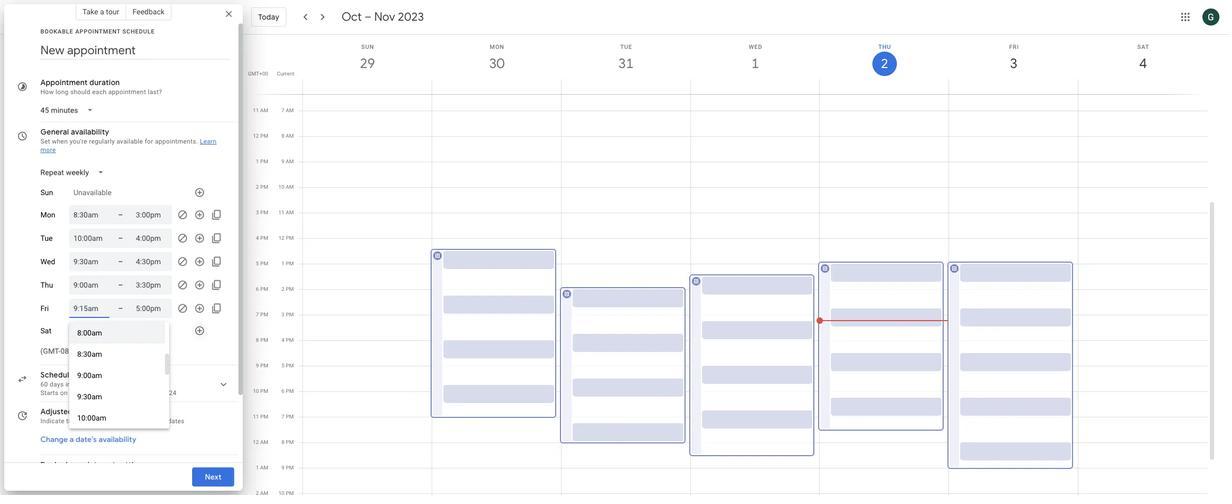 Task type: vqa. For each thing, say whether or not it's contained in the screenshot.
18 'element'
no



Task type: describe. For each thing, give the bounding box(es) containing it.
1 vertical spatial 12
[[279, 235, 285, 241]]

advance
[[73, 381, 98, 389]]

regularly
[[89, 138, 115, 145]]

wed for wed 1
[[749, 44, 763, 51]]

booked
[[40, 461, 68, 470]]

0 vertical spatial oct
[[342, 10, 362, 25]]

booked appointment settings button
[[36, 458, 237, 482]]

adjusted
[[40, 407, 73, 417]]

current
[[277, 71, 295, 77]]

am up 8 am
[[286, 108, 294, 113]]

more
[[40, 146, 56, 154]]

9:30am option
[[69, 387, 165, 408]]

scheduling window 60 days in advance to 4 hours before starts on oct 26, 2023 · ends on jan 24, 2024
[[40, 371, 177, 397]]

31 column header
[[561, 35, 691, 94]]

a for change
[[70, 435, 74, 445]]

a for take
[[100, 7, 104, 16]]

1 vertical spatial 6 pm
[[282, 389, 294, 395]]

26,
[[82, 390, 90, 397]]

2023 inside scheduling window 60 days in advance to 4 hours before starts on oct 26, 2023 · ends on jan 24, 2024
[[92, 390, 107, 397]]

mon for mon
[[40, 211, 55, 219]]

mon 30
[[489, 44, 505, 72]]

End time on Mondays text field
[[136, 209, 168, 222]]

general availability
[[40, 127, 109, 137]]

fri 3
[[1010, 44, 1020, 72]]

0 vertical spatial 12
[[253, 133, 259, 139]]

1 vertical spatial 8
[[256, 338, 259, 344]]

unavailable for sat
[[74, 327, 112, 336]]

general
[[40, 127, 69, 137]]

12 am
[[253, 440, 268, 446]]

– left nov
[[365, 10, 372, 25]]

dates
[[168, 418, 185, 426]]

10:00am
[[77, 414, 106, 423]]

date's
[[76, 435, 97, 445]]

2 vertical spatial 11
[[253, 414, 259, 420]]

1 vertical spatial 5 pm
[[282, 363, 294, 369]]

1 am
[[256, 466, 268, 471]]

last?
[[148, 88, 162, 96]]

you're inside adjusted availability indicate times you're available for specific dates
[[85, 418, 102, 426]]

availability for adjusted
[[75, 407, 113, 417]]

10 pm
[[253, 389, 268, 395]]

saturday, november 4 element
[[1132, 52, 1156, 76]]

learn more link
[[40, 138, 217, 154]]

4 inside scheduling window 60 days in advance to 4 hours before starts on oct 26, 2023 · ends on jan 24, 2024
[[107, 381, 111, 389]]

to
[[99, 381, 105, 389]]

in
[[65, 381, 71, 389]]

9:30am
[[77, 393, 102, 402]]

10 for 10 pm
[[253, 389, 259, 395]]

0 horizontal spatial 11 am
[[253, 108, 268, 113]]

1 horizontal spatial 4 pm
[[282, 338, 294, 344]]

feedback
[[133, 7, 165, 16]]

8:30am
[[77, 350, 102, 359]]

Start time on Thursdays text field
[[74, 279, 105, 292]]

8:00am
[[77, 329, 102, 338]]

feedback button
[[126, 3, 172, 20]]

2 column header
[[820, 35, 950, 94]]

1 horizontal spatial 7 pm
[[282, 414, 294, 420]]

1 horizontal spatial 2023
[[398, 10, 424, 25]]

0 vertical spatial 7 pm
[[256, 312, 268, 318]]

2 vertical spatial 9
[[282, 466, 285, 471]]

gmt+00
[[248, 71, 268, 77]]

11 pm
[[253, 414, 268, 420]]

1 vertical spatial 6
[[282, 389, 285, 395]]

8:30am option
[[69, 344, 165, 365]]

days
[[50, 381, 64, 389]]

4 column header
[[1079, 35, 1209, 94]]

2 vertical spatial 12
[[253, 440, 259, 446]]

am down 9 am
[[286, 184, 294, 190]]

1 vertical spatial 5
[[282, 363, 285, 369]]

0 vertical spatial 8 pm
[[256, 338, 268, 344]]

0 vertical spatial 8
[[282, 133, 285, 139]]

take a tour
[[83, 7, 119, 16]]

8 am
[[282, 133, 294, 139]]

today button
[[251, 4, 286, 30]]

set when you're regularly available for appointments.
[[40, 138, 198, 145]]

1 vertical spatial 7
[[256, 312, 259, 318]]

bookable
[[40, 28, 73, 35]]

sat for sat
[[40, 327, 51, 336]]

10:00am option
[[69, 408, 165, 429]]

scheduling
[[40, 371, 80, 380]]

2 vertical spatial 8
[[282, 440, 285, 446]]

0 vertical spatial 7
[[282, 108, 285, 113]]

appointment inside appointment duration how long should each appointment last?
[[108, 88, 146, 96]]

29
[[359, 55, 375, 72]]

grid containing 29
[[247, 35, 1217, 496]]

mon for mon 30
[[490, 44, 505, 51]]

starts
[[40, 390, 59, 397]]

1 column header
[[691, 35, 821, 94]]

2024
[[162, 390, 177, 397]]

0 vertical spatial available
[[117, 138, 143, 145]]

today
[[258, 12, 279, 22]]

0 vertical spatial 9
[[282, 159, 285, 165]]

thu for thu 2
[[879, 44, 892, 51]]

sun 29
[[359, 44, 375, 72]]

Add title text field
[[40, 43, 230, 59]]

0 horizontal spatial 5
[[256, 261, 259, 267]]

nov
[[374, 10, 395, 25]]

2 on from the left
[[129, 390, 136, 397]]

9:00am option
[[69, 365, 165, 387]]

appointment inside dropdown button
[[70, 461, 116, 470]]

·
[[109, 390, 111, 397]]

am left 7 am
[[260, 108, 268, 113]]

monday, october 30 element
[[485, 52, 509, 76]]

1 horizontal spatial 9 pm
[[282, 466, 294, 471]]

0 horizontal spatial 6
[[256, 287, 259, 292]]

thursday, november 2, today element
[[873, 52, 897, 76]]

wed for wed
[[40, 258, 55, 266]]

settings
[[117, 461, 147, 470]]

0 vertical spatial you're
[[70, 138, 87, 145]]

am up 1 am
[[260, 440, 268, 446]]

End time on Wednesdays text field
[[136, 256, 168, 268]]

appointment
[[40, 78, 88, 87]]

next button
[[192, 465, 234, 491]]

tour
[[106, 7, 119, 16]]

oct inside scheduling window 60 days in advance to 4 hours before starts on oct 26, 2023 · ends on jan 24, 2024
[[69, 390, 80, 397]]

before
[[131, 381, 151, 389]]

thu for thu
[[40, 281, 53, 290]]

9 am
[[282, 159, 294, 165]]

10 am
[[279, 184, 294, 190]]

sun for sun
[[40, 189, 53, 197]]

hours
[[113, 381, 130, 389]]

start time on fridays list box
[[69, 323, 169, 429]]

1 horizontal spatial 2 pm
[[282, 287, 294, 292]]

take a tour button
[[76, 3, 126, 20]]

how
[[40, 88, 54, 96]]

jan
[[138, 390, 149, 397]]

booked appointment settings
[[40, 461, 147, 470]]

End time on Tuesdays text field
[[136, 232, 168, 245]]

learn more
[[40, 138, 217, 154]]

wednesday, november 1 element
[[744, 52, 768, 76]]

0 vertical spatial 4 pm
[[256, 235, 268, 241]]

0 vertical spatial 5 pm
[[256, 261, 268, 267]]



Task type: locate. For each thing, give the bounding box(es) containing it.
0 vertical spatial 10
[[279, 184, 285, 190]]

on
[[60, 390, 68, 397], [129, 390, 136, 397]]

– right start time on tuesdays text field
[[118, 234, 123, 243]]

2 inside thu 2
[[881, 55, 888, 72]]

adjusted availability indicate times you're available for specific dates
[[40, 407, 185, 426]]

oct
[[342, 10, 362, 25], [69, 390, 80, 397]]

tue for tue 31
[[621, 44, 633, 51]]

1 vertical spatial available
[[104, 418, 131, 426]]

a inside 'button'
[[70, 435, 74, 445]]

pm
[[260, 133, 268, 139], [260, 159, 268, 165], [260, 184, 268, 190], [260, 210, 268, 216], [260, 235, 268, 241], [286, 235, 294, 241], [260, 261, 268, 267], [286, 261, 294, 267], [260, 287, 268, 292], [286, 287, 294, 292], [260, 312, 268, 318], [286, 312, 294, 318], [260, 338, 268, 344], [286, 338, 294, 344], [260, 363, 268, 369], [286, 363, 294, 369], [260, 389, 268, 395], [286, 389, 294, 395], [260, 414, 268, 420], [286, 414, 294, 420], [286, 440, 294, 446], [286, 466, 294, 471]]

fri
[[1010, 44, 1020, 51], [40, 305, 49, 313]]

1 horizontal spatial on
[[129, 390, 136, 397]]

you're down general availability
[[70, 138, 87, 145]]

1 horizontal spatial 11 am
[[279, 210, 294, 216]]

bookable appointment schedule
[[40, 28, 155, 35]]

thu 2
[[879, 44, 892, 72]]

unavailable for sun
[[74, 189, 112, 197]]

1 inside wed 1
[[751, 55, 759, 72]]

schedule
[[123, 28, 155, 35]]

a inside button
[[100, 7, 104, 16]]

wed 1
[[749, 44, 763, 72]]

oct down "in"
[[69, 390, 80, 397]]

0 horizontal spatial 6 pm
[[256, 287, 268, 292]]

set
[[40, 138, 50, 145]]

2 horizontal spatial 3
[[1010, 55, 1018, 72]]

1 vertical spatial 11
[[279, 210, 285, 216]]

9 pm up 10 pm on the bottom left
[[256, 363, 268, 369]]

1 horizontal spatial for
[[145, 138, 153, 145]]

2023 right nov
[[398, 10, 424, 25]]

sun inside sun 29
[[362, 44, 374, 51]]

1 horizontal spatial sat
[[1138, 44, 1150, 51]]

sat left 8:00am
[[40, 327, 51, 336]]

0 vertical spatial thu
[[879, 44, 892, 51]]

0 horizontal spatial 12 pm
[[253, 133, 268, 139]]

– up 8:00am "option"
[[118, 305, 123, 313]]

wed up wednesday, november 1 element
[[749, 44, 763, 51]]

you're up change a date's availability
[[85, 418, 102, 426]]

11
[[253, 108, 259, 113], [279, 210, 285, 216], [253, 414, 259, 420]]

appointment
[[75, 28, 121, 35]]

sat for sat 4
[[1138, 44, 1150, 51]]

8 right 12 am at bottom
[[282, 440, 285, 446]]

1 vertical spatial for
[[132, 418, 141, 426]]

9 pm
[[256, 363, 268, 369], [282, 466, 294, 471]]

10
[[279, 184, 285, 190], [253, 389, 259, 395]]

Start time on Mondays text field
[[74, 209, 105, 222]]

change a date's availability
[[40, 435, 136, 445]]

3 column header
[[949, 35, 1079, 94]]

12 down 10 am
[[279, 235, 285, 241]]

11 up 12 am at bottom
[[253, 414, 259, 420]]

learn
[[200, 138, 217, 145]]

Start time on Wednesdays text field
[[74, 256, 105, 268]]

1 horizontal spatial 6 pm
[[282, 389, 294, 395]]

1 vertical spatial 10
[[253, 389, 259, 395]]

9
[[282, 159, 285, 165], [256, 363, 259, 369], [282, 466, 285, 471]]

thu
[[879, 44, 892, 51], [40, 281, 53, 290]]

2 vertical spatial availability
[[99, 435, 136, 445]]

for left 'appointments.'
[[145, 138, 153, 145]]

mon left start time on mondays text field
[[40, 211, 55, 219]]

7
[[282, 108, 285, 113], [256, 312, 259, 318], [282, 414, 285, 420]]

4 inside sat 4
[[1139, 55, 1147, 72]]

12 pm down 10 am
[[279, 235, 294, 241]]

0 horizontal spatial tue
[[40, 234, 53, 243]]

– for mon
[[118, 211, 123, 219]]

thu inside 2 column header
[[879, 44, 892, 51]]

appointment down duration
[[108, 88, 146, 96]]

each
[[92, 88, 107, 96]]

8
[[282, 133, 285, 139], [256, 338, 259, 344], [282, 440, 285, 446]]

fri up the friday, november 3 element
[[1010, 44, 1020, 51]]

Start time on Tuesdays text field
[[74, 232, 105, 245]]

grid
[[247, 35, 1217, 496]]

unavailable up start time on mondays text field
[[74, 189, 112, 197]]

0 horizontal spatial mon
[[40, 211, 55, 219]]

availability for general
[[71, 127, 109, 137]]

change a date's availability button
[[36, 430, 141, 450]]

1 horizontal spatial a
[[100, 7, 104, 16]]

1 horizontal spatial 8 pm
[[282, 440, 294, 446]]

0 horizontal spatial 7 pm
[[256, 312, 268, 318]]

sun for sun 29
[[362, 44, 374, 51]]

1 vertical spatial 2023
[[92, 390, 107, 397]]

for
[[145, 138, 153, 145], [132, 418, 141, 426]]

availability inside 'button'
[[99, 435, 136, 445]]

1 vertical spatial fri
[[40, 305, 49, 313]]

1 horizontal spatial mon
[[490, 44, 505, 51]]

3 inside fri 3
[[1010, 55, 1018, 72]]

End time on Fridays text field
[[136, 303, 168, 315]]

1 horizontal spatial 6
[[282, 389, 285, 395]]

1 vertical spatial thu
[[40, 281, 53, 290]]

ends
[[112, 390, 127, 397]]

30
[[489, 55, 504, 72]]

11 am down 10 am
[[279, 210, 294, 216]]

sat 4
[[1138, 44, 1150, 72]]

0 vertical spatial 1 pm
[[256, 159, 268, 165]]

0 vertical spatial 11 am
[[253, 108, 268, 113]]

sunday, october 29 element
[[356, 52, 380, 76]]

0 horizontal spatial sun
[[40, 189, 53, 197]]

for inside adjusted availability indicate times you're available for specific dates
[[132, 418, 141, 426]]

0 vertical spatial for
[[145, 138, 153, 145]]

– for fri
[[118, 305, 123, 313]]

1 horizontal spatial 5 pm
[[282, 363, 294, 369]]

unavailable down start time on fridays text box
[[74, 327, 112, 336]]

2 vertical spatial 3
[[282, 312, 285, 318]]

1 horizontal spatial 2
[[282, 287, 285, 292]]

1 vertical spatial 12 pm
[[279, 235, 294, 241]]

8 pm up 10 pm on the bottom left
[[256, 338, 268, 344]]

1 vertical spatial 1 pm
[[282, 261, 294, 267]]

0 vertical spatial 11
[[253, 108, 259, 113]]

–
[[365, 10, 372, 25], [118, 211, 123, 219], [118, 234, 123, 243], [118, 258, 123, 266], [118, 281, 123, 290], [118, 305, 123, 313]]

1 vertical spatial 9
[[256, 363, 259, 369]]

1 vertical spatial 11 am
[[279, 210, 294, 216]]

on down "in"
[[60, 390, 68, 397]]

1 pm
[[256, 159, 268, 165], [282, 261, 294, 267]]

1 unavailable from the top
[[74, 189, 112, 197]]

9:00am
[[77, 372, 102, 380]]

tue for tue
[[40, 234, 53, 243]]

0 vertical spatial sat
[[1138, 44, 1150, 51]]

am down 8 am
[[286, 159, 294, 165]]

1 vertical spatial mon
[[40, 211, 55, 219]]

1 vertical spatial 8 pm
[[282, 440, 294, 446]]

you're
[[70, 138, 87, 145], [85, 418, 102, 426]]

sat up the saturday, november 4 element
[[1138, 44, 1150, 51]]

0 horizontal spatial for
[[132, 418, 141, 426]]

thu left start time on thursdays text field
[[40, 281, 53, 290]]

unavailable
[[74, 189, 112, 197], [74, 327, 112, 336]]

should
[[70, 88, 91, 96]]

availability down 9:30am
[[75, 407, 113, 417]]

1 horizontal spatial 10
[[279, 184, 285, 190]]

0 vertical spatial 2023
[[398, 10, 424, 25]]

specific
[[143, 418, 166, 426]]

fri for fri
[[40, 305, 49, 313]]

– for thu
[[118, 281, 123, 290]]

duration
[[90, 78, 120, 87]]

appointment
[[108, 88, 146, 96], [70, 461, 116, 470]]

tuesday, october 31 element
[[614, 52, 639, 76]]

1 vertical spatial tue
[[40, 234, 53, 243]]

7 am
[[282, 108, 294, 113]]

5
[[256, 261, 259, 267], [282, 363, 285, 369]]

12 pm left 8 am
[[253, 133, 268, 139]]

30 column header
[[432, 35, 562, 94]]

0 horizontal spatial 9 pm
[[256, 363, 268, 369]]

times
[[66, 418, 83, 426]]

0 horizontal spatial on
[[60, 390, 68, 397]]

– for tue
[[118, 234, 123, 243]]

0 horizontal spatial 1 pm
[[256, 159, 268, 165]]

2 unavailable from the top
[[74, 327, 112, 336]]

8 up 10 pm on the bottom left
[[256, 338, 259, 344]]

29 column header
[[303, 35, 432, 94]]

1
[[751, 55, 759, 72], [256, 159, 259, 165], [282, 261, 285, 267], [256, 466, 259, 471]]

mon up 30
[[490, 44, 505, 51]]

fri inside 3 column header
[[1010, 44, 1020, 51]]

availability inside adjusted availability indicate times you're available for specific dates
[[75, 407, 113, 417]]

tue up 31
[[621, 44, 633, 51]]

– right start time on thursdays text field
[[118, 281, 123, 290]]

wed left start time on wednesdays text field
[[40, 258, 55, 266]]

24,
[[151, 390, 160, 397]]

a left date's on the left of the page
[[70, 435, 74, 445]]

3 pm
[[256, 210, 268, 216], [282, 312, 294, 318]]

mon
[[490, 44, 505, 51], [40, 211, 55, 219]]

0 horizontal spatial 10
[[253, 389, 259, 395]]

1 horizontal spatial sun
[[362, 44, 374, 51]]

am down 12 am at bottom
[[260, 466, 268, 471]]

sun up '29'
[[362, 44, 374, 51]]

tue left start time on tuesdays text field
[[40, 234, 53, 243]]

a left tour
[[100, 7, 104, 16]]

0 horizontal spatial 2023
[[92, 390, 107, 397]]

0 vertical spatial wed
[[749, 44, 763, 51]]

long
[[56, 88, 69, 96]]

oct – nov 2023
[[342, 10, 424, 25]]

0 horizontal spatial 3 pm
[[256, 210, 268, 216]]

2 pm
[[256, 184, 268, 190], [282, 287, 294, 292]]

None field
[[36, 101, 102, 120], [36, 163, 112, 182], [36, 342, 152, 361], [36, 101, 102, 120], [36, 163, 112, 182], [36, 342, 152, 361]]

9 up 10 am
[[282, 159, 285, 165]]

thu up thursday, november 2, today element on the right top of page
[[879, 44, 892, 51]]

9 up 10 pm on the bottom left
[[256, 363, 259, 369]]

0 vertical spatial 3
[[1010, 55, 1018, 72]]

availability
[[71, 127, 109, 137], [75, 407, 113, 417], [99, 435, 136, 445]]

tue inside tue 31
[[621, 44, 633, 51]]

next
[[205, 473, 222, 483]]

8:00am option
[[69, 323, 165, 344]]

4
[[1139, 55, 1147, 72], [256, 235, 259, 241], [282, 338, 285, 344], [107, 381, 111, 389]]

31
[[618, 55, 633, 72]]

tue 31
[[618, 44, 633, 72]]

1 horizontal spatial 1 pm
[[282, 261, 294, 267]]

1 vertical spatial a
[[70, 435, 74, 445]]

appointment duration how long should each appointment last?
[[40, 78, 162, 96]]

9 pm right 1 am
[[282, 466, 294, 471]]

window
[[82, 371, 110, 380]]

for left specific
[[132, 418, 141, 426]]

0 horizontal spatial thu
[[40, 281, 53, 290]]

11 am
[[253, 108, 268, 113], [279, 210, 294, 216]]

– left end time on wednesdays text box
[[118, 258, 123, 266]]

0 horizontal spatial sat
[[40, 327, 51, 336]]

available down 9:30am option
[[104, 418, 131, 426]]

10 up 11 pm
[[253, 389, 259, 395]]

– left 'end time on mondays' text box
[[118, 211, 123, 219]]

2 vertical spatial 7
[[282, 414, 285, 420]]

0 vertical spatial 2 pm
[[256, 184, 268, 190]]

sun down more
[[40, 189, 53, 197]]

sun
[[362, 44, 374, 51], [40, 189, 53, 197]]

am down 10 am
[[286, 210, 294, 216]]

0 vertical spatial mon
[[490, 44, 505, 51]]

0 vertical spatial 6 pm
[[256, 287, 268, 292]]

1 vertical spatial 2
[[256, 184, 259, 190]]

2 horizontal spatial 2
[[881, 55, 888, 72]]

11 am left 7 am
[[253, 108, 268, 113]]

friday, november 3 element
[[1002, 52, 1027, 76]]

on left 'jan'
[[129, 390, 136, 397]]

8 pm right 12 am at bottom
[[282, 440, 294, 446]]

1 vertical spatial you're
[[85, 418, 102, 426]]

9 right 1 am
[[282, 466, 285, 471]]

am up 9 am
[[286, 133, 294, 139]]

when
[[52, 138, 68, 145]]

11 down 10 am
[[279, 210, 285, 216]]

0 vertical spatial 3 pm
[[256, 210, 268, 216]]

7 pm
[[256, 312, 268, 318], [282, 414, 294, 420]]

8 up 9 am
[[282, 133, 285, 139]]

0 vertical spatial 6
[[256, 287, 259, 292]]

wed
[[749, 44, 763, 51], [40, 258, 55, 266]]

a
[[100, 7, 104, 16], [70, 435, 74, 445]]

availability up regularly
[[71, 127, 109, 137]]

1 vertical spatial sat
[[40, 327, 51, 336]]

60
[[40, 381, 48, 389]]

available right regularly
[[117, 138, 143, 145]]

fri for fri 3
[[1010, 44, 1020, 51]]

1 horizontal spatial 3 pm
[[282, 312, 294, 318]]

0 horizontal spatial 2 pm
[[256, 184, 268, 190]]

0 vertical spatial 2
[[881, 55, 888, 72]]

appointment down change a date's availability 'button' on the bottom left of page
[[70, 461, 116, 470]]

1 vertical spatial 3
[[256, 210, 259, 216]]

1 horizontal spatial 12 pm
[[279, 235, 294, 241]]

0 horizontal spatial oct
[[69, 390, 80, 397]]

1 vertical spatial 7 pm
[[282, 414, 294, 420]]

1 vertical spatial 9 pm
[[282, 466, 294, 471]]

11 left 7 am
[[253, 108, 259, 113]]

0 horizontal spatial 3
[[256, 210, 259, 216]]

change
[[40, 435, 68, 445]]

0 vertical spatial 5
[[256, 261, 259, 267]]

1 vertical spatial sun
[[40, 189, 53, 197]]

sat inside 4 column header
[[1138, 44, 1150, 51]]

availability down 10:00am option
[[99, 435, 136, 445]]

appointments.
[[155, 138, 198, 145]]

available inside adjusted availability indicate times you're available for specific dates
[[104, 418, 131, 426]]

oct left nov
[[342, 10, 362, 25]]

10 for 10 am
[[279, 184, 285, 190]]

2 vertical spatial 2
[[282, 287, 285, 292]]

wed inside 1 column header
[[749, 44, 763, 51]]

10 down 9 am
[[279, 184, 285, 190]]

indicate
[[40, 418, 64, 426]]

fri left start time on fridays text box
[[40, 305, 49, 313]]

End time on Thursdays text field
[[136, 279, 168, 292]]

5 pm
[[256, 261, 268, 267], [282, 363, 294, 369]]

Start time on Fridays text field
[[74, 303, 105, 315]]

0 vertical spatial fri
[[1010, 44, 1020, 51]]

1 on from the left
[[60, 390, 68, 397]]

0 horizontal spatial 2
[[256, 184, 259, 190]]

take
[[83, 7, 98, 16]]

2023
[[398, 10, 424, 25], [92, 390, 107, 397]]

2
[[881, 55, 888, 72], [256, 184, 259, 190], [282, 287, 285, 292]]

12 down 11 pm
[[253, 440, 259, 446]]

6 pm
[[256, 287, 268, 292], [282, 389, 294, 395]]

– for wed
[[118, 258, 123, 266]]

2023 down to
[[92, 390, 107, 397]]

0 vertical spatial 9 pm
[[256, 363, 268, 369]]

12 left 8 am
[[253, 133, 259, 139]]

mon inside mon 30
[[490, 44, 505, 51]]



